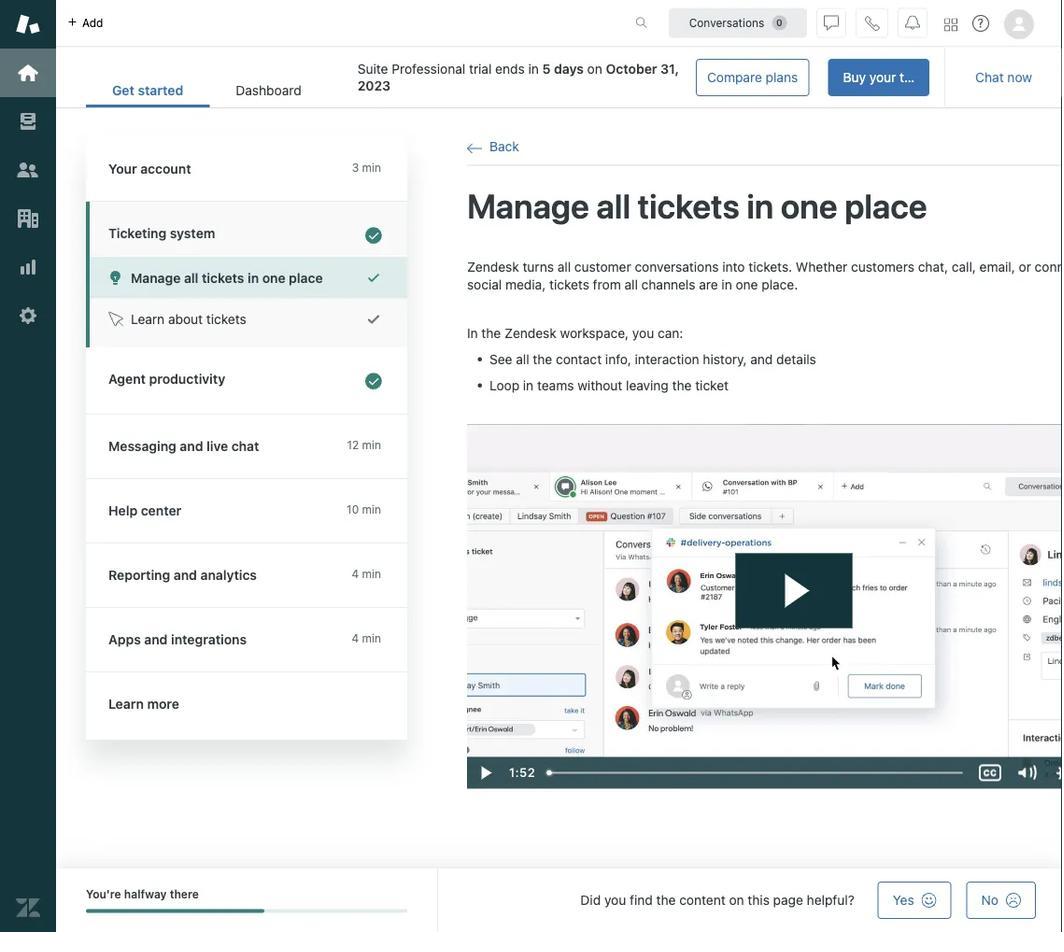 Task type: vqa. For each thing, say whether or not it's contained in the screenshot.
View in Explore button at right top
no



Task type: locate. For each thing, give the bounding box(es) containing it.
all up customer
[[596, 186, 631, 225]]

trial right your
[[900, 70, 922, 85]]

one up "learn about tickets" button
[[262, 270, 285, 285]]

learn inside learn more dropdown button
[[108, 696, 144, 712]]

4 min from the top
[[362, 567, 381, 581]]

suite professional trial ends in 5 days on
[[358, 61, 606, 77]]

zendesk products image
[[944, 18, 957, 31]]

1 vertical spatial manage
[[131, 270, 181, 285]]

in
[[467, 325, 478, 341]]

tab list containing get started
[[86, 73, 328, 107]]

you
[[632, 325, 654, 341], [604, 893, 626, 908]]

tickets for "learn about tickets" button
[[206, 312, 246, 327]]

4 for reporting and analytics
[[352, 567, 359, 581]]

0 vertical spatial one
[[781, 186, 838, 225]]

manage all tickets in one place
[[467, 186, 927, 225], [131, 270, 323, 285]]

learn for learn about tickets
[[131, 312, 165, 327]]

1 vertical spatial place
[[289, 270, 323, 285]]

in
[[528, 61, 539, 77], [747, 186, 774, 225], [248, 270, 259, 285], [523, 377, 534, 393]]

manage inside manage all tickets in one place button
[[131, 270, 181, 285]]

learn left about
[[131, 312, 165, 327]]

region
[[467, 257, 1062, 789]]

manage down the ticketing system on the top
[[131, 270, 181, 285]]

manage inside 'content-title' region
[[467, 186, 589, 225]]

1 horizontal spatial one
[[781, 186, 838, 225]]

tickets for manage all tickets in one place button
[[202, 270, 244, 285]]

5 min from the top
[[362, 632, 381, 645]]

learn more
[[108, 696, 179, 712]]

zendesk
[[467, 259, 519, 274], [504, 325, 557, 341]]

0 vertical spatial 4 min
[[352, 567, 381, 581]]

you left "can:"
[[632, 325, 654, 341]]

did you find the content on this page helpful?
[[580, 893, 854, 908]]

1 vertical spatial tickets
[[202, 270, 244, 285]]

one inside 'content-title' region
[[781, 186, 838, 225]]

tickets right about
[[206, 312, 246, 327]]

1 vertical spatial you
[[604, 893, 626, 908]]

in left the 5
[[528, 61, 539, 77]]

on right days
[[587, 61, 602, 77]]

0 vertical spatial place
[[845, 186, 927, 225]]

agent productivity
[[108, 371, 225, 387]]

footer
[[56, 869, 1062, 932]]

leaving
[[626, 377, 669, 393]]

manage all tickets in one place up "learn about tickets" button
[[131, 270, 323, 285]]

october 31, 2023
[[358, 61, 679, 93]]

no button
[[966, 882, 1036, 919]]

in up "learn about tickets" button
[[248, 270, 259, 285]]

0 vertical spatial zendesk
[[467, 259, 519, 274]]

compare
[[707, 70, 762, 85]]

conversations button
[[669, 8, 807, 38]]

manage
[[467, 186, 589, 225], [131, 270, 181, 285]]

and left details
[[750, 351, 773, 366]]

one inside button
[[262, 270, 285, 285]]

info,
[[605, 351, 631, 366]]

and right apps
[[144, 632, 168, 647]]

call,
[[952, 259, 976, 274]]

dashboard tab
[[210, 73, 328, 107]]

2 min from the top
[[362, 439, 381, 452]]

conversations
[[689, 16, 764, 29]]

trial for professional
[[469, 61, 492, 77]]

min
[[362, 161, 381, 174], [362, 439, 381, 452], [362, 503, 381, 516], [362, 567, 381, 581], [362, 632, 381, 645]]

4 min
[[352, 567, 381, 581], [352, 632, 381, 645]]

0 horizontal spatial one
[[262, 270, 285, 285]]

min for messaging and live chat
[[362, 439, 381, 452]]

0 horizontal spatial on
[[587, 61, 602, 77]]

1 vertical spatial manage all tickets in one place
[[131, 270, 323, 285]]

1 min from the top
[[362, 161, 381, 174]]

learn inside "learn about tickets" button
[[131, 312, 165, 327]]

compare plans
[[707, 70, 798, 85]]

analytics
[[200, 567, 257, 583]]

place up customers
[[845, 186, 927, 225]]

and left analytics
[[174, 567, 197, 583]]

back button
[[467, 138, 519, 155]]

zendesk support image
[[16, 12, 40, 36]]

section
[[343, 59, 930, 96]]

video thumbnail image
[[467, 424, 1062, 789], [467, 424, 1062, 789]]

3 min from the top
[[362, 503, 381, 516]]

trial left ends
[[469, 61, 492, 77]]

in inside button
[[248, 270, 259, 285]]

you right did
[[604, 893, 626, 908]]

manage up turns
[[467, 186, 589, 225]]

1 horizontal spatial manage all tickets in one place
[[467, 186, 927, 225]]

learn
[[131, 312, 165, 327], [108, 696, 144, 712]]

one
[[781, 186, 838, 225], [262, 270, 285, 285]]

all inside zendesk turns all customer conversations into tickets. whether customers chat, call, email, or conn
[[557, 259, 571, 274]]

content-title region
[[467, 184, 1062, 228]]

1 4 min from the top
[[352, 567, 381, 581]]

messaging
[[108, 439, 176, 454]]

1 vertical spatial on
[[729, 893, 744, 908]]

and left live
[[180, 439, 203, 454]]

on
[[587, 61, 602, 77], [729, 893, 744, 908]]

learn about tickets
[[131, 312, 246, 327]]

learn about tickets button
[[90, 298, 407, 340]]

tab list
[[86, 73, 328, 107]]

0 vertical spatial learn
[[131, 312, 165, 327]]

now
[[1007, 70, 1032, 85]]

chat,
[[918, 259, 948, 274]]

page
[[773, 893, 803, 908]]

reporting
[[108, 567, 170, 583]]

in up the tickets.
[[747, 186, 774, 225]]

customer
[[574, 259, 631, 274]]

yes button
[[878, 882, 952, 919]]

and
[[750, 351, 773, 366], [180, 439, 203, 454], [174, 567, 197, 583], [144, 632, 168, 647]]

you're halfway there
[[86, 888, 199, 901]]

1 horizontal spatial manage
[[467, 186, 589, 225]]

1 vertical spatial learn
[[108, 696, 144, 712]]

more
[[147, 696, 179, 712]]

place inside button
[[289, 270, 323, 285]]

all inside 'content-title' region
[[596, 186, 631, 225]]

0 horizontal spatial manage
[[131, 270, 181, 285]]

workspace,
[[560, 325, 629, 341]]

productivity
[[149, 371, 225, 387]]

0 vertical spatial 4
[[352, 567, 359, 581]]

2 4 from the top
[[352, 632, 359, 645]]

place up "learn about tickets" button
[[289, 270, 323, 285]]

0 horizontal spatial trial
[[469, 61, 492, 77]]

video element
[[467, 424, 1062, 789]]

1 horizontal spatial you
[[632, 325, 654, 341]]

on left this at right bottom
[[729, 893, 744, 908]]

ends
[[495, 61, 525, 77]]

and for reporting and analytics
[[174, 567, 197, 583]]

manage all tickets in one place inside 'content-title' region
[[467, 186, 927, 225]]

the right the find
[[656, 893, 676, 908]]

0 horizontal spatial place
[[289, 270, 323, 285]]

apps and integrations
[[108, 632, 247, 647]]

12 min
[[347, 439, 381, 452]]

all up the learn about tickets
[[184, 270, 198, 285]]

about
[[168, 312, 203, 327]]

1 4 from the top
[[352, 567, 359, 581]]

4 min for integrations
[[352, 632, 381, 645]]

loop
[[489, 377, 519, 393]]

all right turns
[[557, 259, 571, 274]]

place inside 'content-title' region
[[845, 186, 927, 225]]

help center
[[108, 503, 181, 518]]

2 4 min from the top
[[352, 632, 381, 645]]

0 vertical spatial manage all tickets in one place
[[467, 186, 927, 225]]

teams
[[537, 377, 574, 393]]

email,
[[980, 259, 1015, 274]]

tickets up conversations on the top of page
[[638, 186, 740, 225]]

0 vertical spatial manage
[[467, 186, 589, 225]]

tickets inside 'content-title' region
[[638, 186, 740, 225]]

zendesk left turns
[[467, 259, 519, 274]]

zendesk up see
[[504, 325, 557, 341]]

trial inside button
[[900, 70, 922, 85]]

customers
[[851, 259, 914, 274]]

progress bar image
[[86, 909, 264, 913]]

tickets up "learn about tickets" button
[[202, 270, 244, 285]]

0 horizontal spatial manage all tickets in one place
[[131, 270, 323, 285]]

chat
[[975, 70, 1004, 85]]

your
[[108, 161, 137, 177]]

content
[[679, 893, 725, 908]]

all
[[596, 186, 631, 225], [557, 259, 571, 274], [184, 270, 198, 285], [516, 351, 529, 366]]

2 vertical spatial tickets
[[206, 312, 246, 327]]

1 vertical spatial 4
[[352, 632, 359, 645]]

in inside 'content-title' region
[[747, 186, 774, 225]]

1 horizontal spatial trial
[[900, 70, 922, 85]]

12
[[347, 439, 359, 452]]

manage all tickets in one place up conversations on the top of page
[[467, 186, 927, 225]]

0 vertical spatial you
[[632, 325, 654, 341]]

region containing zendesk turns all customer conversations into tickets. whether customers chat, call, email, or conn
[[467, 257, 1062, 789]]

1 horizontal spatial place
[[845, 186, 927, 225]]

place
[[845, 186, 927, 225], [289, 270, 323, 285]]

tickets
[[638, 186, 740, 225], [202, 270, 244, 285], [206, 312, 246, 327]]

learn left more
[[108, 696, 144, 712]]

4 min for analytics
[[352, 567, 381, 581]]

one up whether
[[781, 186, 838, 225]]

halfway
[[124, 888, 167, 901]]

trial
[[469, 61, 492, 77], [900, 70, 922, 85]]

system
[[170, 226, 215, 241]]

yes
[[893, 893, 914, 908]]

0 horizontal spatial you
[[604, 893, 626, 908]]

1 vertical spatial one
[[262, 270, 285, 285]]

zendesk turns all customer conversations into tickets. whether customers chat, call, email, or conn
[[467, 259, 1062, 293]]

1 vertical spatial 4 min
[[352, 632, 381, 645]]

organizations image
[[16, 206, 40, 231]]

4 for apps and integrations
[[352, 632, 359, 645]]

there
[[170, 888, 199, 901]]

plans
[[766, 70, 798, 85]]

whether
[[796, 259, 848, 274]]

buy your trial button
[[828, 59, 930, 96]]

the
[[481, 325, 501, 341], [533, 351, 552, 366], [672, 377, 692, 393], [656, 893, 676, 908]]

ticketing system
[[108, 226, 215, 241]]

in right the loop
[[523, 377, 534, 393]]

0 vertical spatial tickets
[[638, 186, 740, 225]]

views image
[[16, 109, 40, 134]]

admin image
[[16, 304, 40, 328]]



Task type: describe. For each thing, give the bounding box(es) containing it.
center
[[141, 503, 181, 518]]

turns
[[523, 259, 554, 274]]

see all the contact info, interaction history, and details
[[489, 351, 816, 366]]

the up teams
[[533, 351, 552, 366]]

ticketing
[[108, 226, 166, 241]]

chat
[[231, 439, 259, 454]]

back
[[489, 139, 519, 154]]

reporting image
[[16, 255, 40, 279]]

dashboard
[[236, 83, 301, 98]]

manage all tickets in one place button
[[90, 257, 407, 298]]

apps
[[108, 632, 141, 647]]

learn more button
[[86, 673, 404, 736]]

agent
[[108, 371, 146, 387]]

the inside footer
[[656, 893, 676, 908]]

the left ticket
[[672, 377, 692, 393]]

in the zendesk workspace, you can:
[[467, 325, 683, 341]]

5
[[542, 61, 551, 77]]

zendesk image
[[16, 896, 40, 920]]

your
[[869, 70, 896, 85]]

2023
[[358, 78, 391, 93]]

main element
[[0, 0, 56, 932]]

section containing suite professional trial ends in
[[343, 59, 930, 96]]

compare plans button
[[696, 59, 809, 96]]

footer containing did you find the content on this page helpful?
[[56, 869, 1062, 932]]

loop in teams without leaving the ticket
[[489, 377, 729, 393]]

1 vertical spatial zendesk
[[504, 325, 557, 341]]

notifications image
[[905, 15, 920, 30]]

history,
[[703, 351, 747, 366]]

all inside manage all tickets in one place button
[[184, 270, 198, 285]]

conn
[[1035, 259, 1062, 274]]

your account
[[108, 161, 191, 177]]

add button
[[56, 0, 114, 46]]

into
[[722, 259, 745, 274]]

customers image
[[16, 158, 40, 182]]

10 min
[[347, 503, 381, 516]]

did
[[580, 893, 601, 908]]

suite
[[358, 61, 388, 77]]

can:
[[658, 325, 683, 341]]

zendesk inside zendesk turns all customer conversations into tickets. whether customers chat, call, email, or conn
[[467, 259, 519, 274]]

tickets.
[[748, 259, 792, 274]]

and for messaging and live chat
[[180, 439, 203, 454]]

ticket
[[695, 377, 729, 393]]

3
[[352, 161, 359, 174]]

days
[[554, 61, 584, 77]]

and for apps and integrations
[[144, 632, 168, 647]]

ticketing system button
[[86, 202, 404, 257]]

without
[[578, 377, 622, 393]]

no
[[981, 893, 999, 908]]

find
[[630, 893, 653, 908]]

get
[[112, 83, 134, 98]]

buy your trial
[[843, 70, 922, 85]]

learn for learn more
[[108, 696, 144, 712]]

min for your account
[[362, 161, 381, 174]]

October 31, 2023 text field
[[358, 61, 679, 93]]

10
[[347, 503, 359, 516]]

0 vertical spatial on
[[587, 61, 602, 77]]

progress-bar progress bar
[[86, 909, 407, 913]]

reporting and analytics
[[108, 567, 257, 583]]

31,
[[661, 61, 679, 77]]

conversations
[[635, 259, 719, 274]]

get help image
[[972, 15, 989, 32]]

account
[[140, 161, 191, 177]]

min for apps and integrations
[[362, 632, 381, 645]]

3 min
[[352, 161, 381, 174]]

you're
[[86, 888, 121, 901]]

integrations
[[171, 632, 247, 647]]

chat now
[[975, 70, 1032, 85]]

buy
[[843, 70, 866, 85]]

min for reporting and analytics
[[362, 567, 381, 581]]

all right see
[[516, 351, 529, 366]]

agent productivity button
[[86, 347, 404, 414]]

live
[[207, 439, 228, 454]]

see
[[489, 351, 512, 366]]

details
[[776, 351, 816, 366]]

add
[[82, 16, 103, 29]]

october
[[606, 61, 657, 77]]

the right in
[[481, 325, 501, 341]]

1 horizontal spatial on
[[729, 893, 744, 908]]

get started image
[[16, 61, 40, 85]]

trial for your
[[900, 70, 922, 85]]

interaction
[[635, 351, 699, 366]]

contact
[[556, 351, 602, 366]]

or
[[1019, 259, 1031, 274]]

min for help center
[[362, 503, 381, 516]]

button displays agent's chat status as invisible. image
[[824, 15, 839, 30]]

professional
[[392, 61, 465, 77]]

ticketing system heading
[[86, 202, 407, 257]]

messaging and live chat
[[108, 439, 259, 454]]

manage all tickets in one place inside button
[[131, 270, 323, 285]]

help
[[108, 503, 137, 518]]



